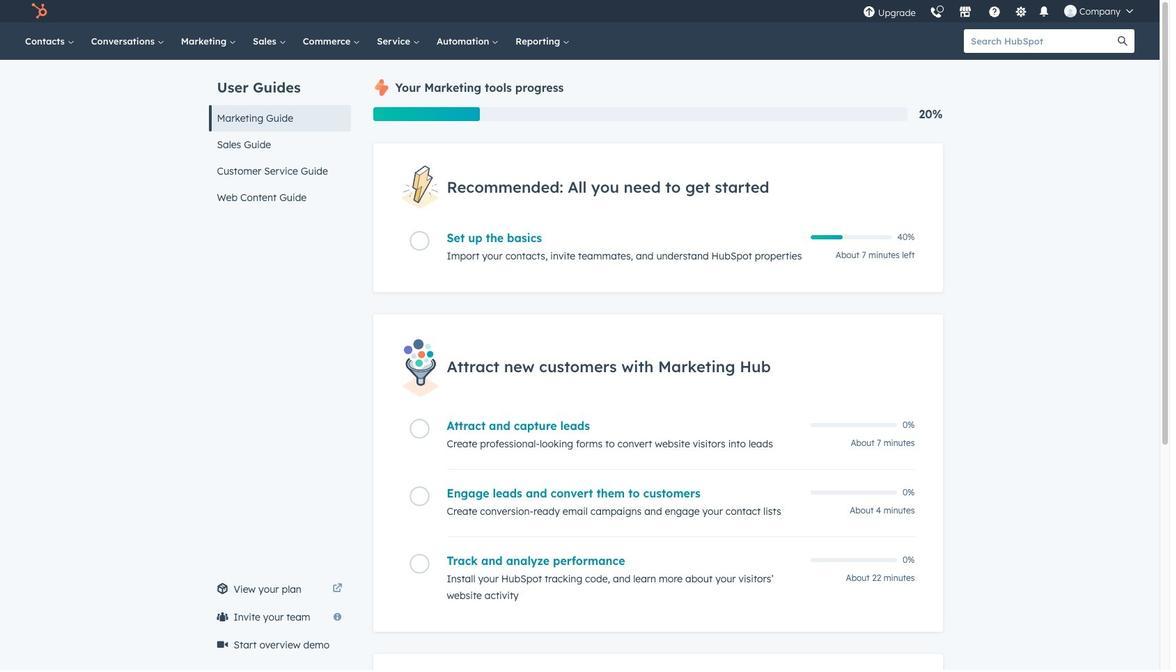 Task type: vqa. For each thing, say whether or not it's contained in the screenshot.
USER GUIDES element
yes



Task type: locate. For each thing, give the bounding box(es) containing it.
link opens in a new window image
[[333, 582, 342, 598], [333, 584, 342, 595]]

Search HubSpot search field
[[964, 29, 1111, 53]]

[object object] complete progress bar
[[810, 236, 843, 240]]

menu
[[856, 0, 1143, 22]]

progress bar
[[373, 107, 480, 121]]

marketplaces image
[[959, 6, 972, 19]]



Task type: describe. For each thing, give the bounding box(es) containing it.
2 link opens in a new window image from the top
[[333, 584, 342, 595]]

jacob simon image
[[1064, 5, 1077, 17]]

user guides element
[[209, 60, 351, 211]]

1 link opens in a new window image from the top
[[333, 582, 342, 598]]



